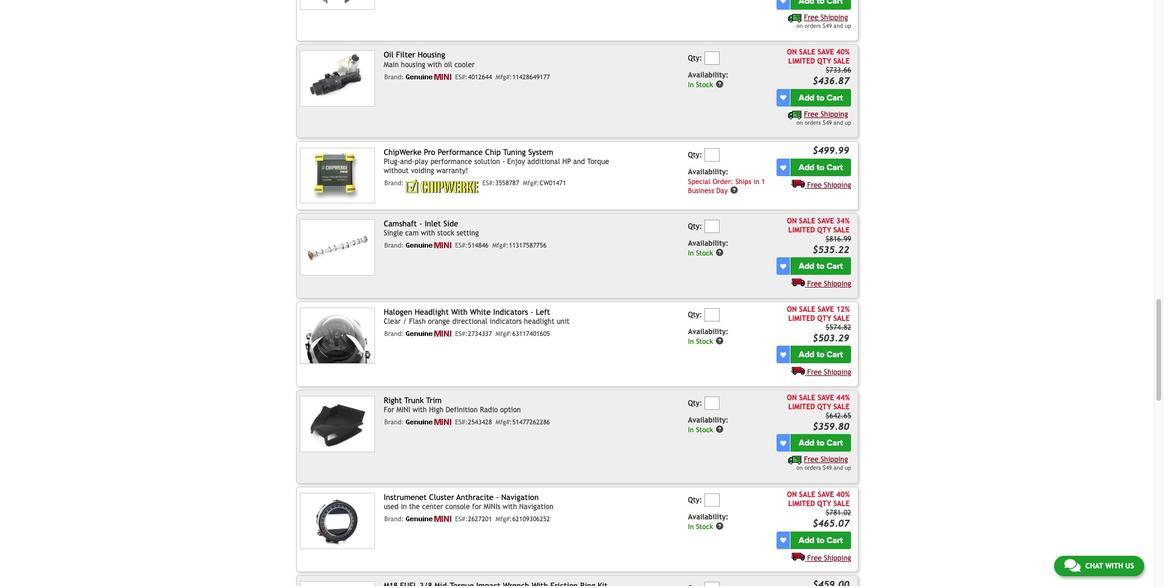 Task type: vqa. For each thing, say whether or not it's contained in the screenshot.
3rd QTY: from the top
yes



Task type: locate. For each thing, give the bounding box(es) containing it.
4 in from the top
[[688, 426, 694, 434]]

1 genuine mini - corporate logo image from the top
[[406, 74, 452, 80]]

1 limited from the top
[[789, 57, 815, 66]]

0 vertical spatial 40%
[[837, 48, 850, 57]]

availability: in stock for $535.22
[[688, 240, 729, 258]]

0 vertical spatial on
[[797, 22, 803, 29]]

brand: for $465.07
[[385, 516, 404, 523]]

add to wish list image
[[780, 95, 787, 101], [780, 165, 787, 171], [780, 264, 787, 270], [780, 352, 787, 358]]

genuine mini - corporate logo image for $503.29
[[406, 331, 452, 337]]

performance
[[438, 148, 483, 157]]

es#4476290 - 2960-22 - m18 fuel 3/8 mid-torque impact wrench with friction ring kit - the m18 fuel&trade; 3/8" mid-torque impact wrench w/ friction ring kit delivers the best power to weight ratio, most access in tight spaces, and faster removal speed. - milwaukee - audi bmw volkswagen mercedes benz mini porsche image
[[300, 582, 375, 587]]

save for $535.22
[[818, 217, 834, 225]]

5 to from the top
[[817, 438, 825, 449]]

$574.82
[[826, 324, 852, 332]]

add for $465.07
[[799, 535, 815, 546]]

add to cart down $436.87
[[799, 93, 843, 103]]

40% inside the on sale save 40% limited qty sale $781.02 $465.07
[[837, 491, 850, 499]]

40% for $465.07
[[837, 491, 850, 499]]

3 question sign image from the top
[[716, 337, 724, 346]]

save inside on sale save 34% limited qty sale $816.99 $535.22
[[818, 217, 834, 225]]

cart
[[827, 93, 843, 103], [827, 162, 843, 173], [827, 261, 843, 272], [827, 350, 843, 360], [827, 438, 843, 449], [827, 535, 843, 546]]

shipping up 12%
[[824, 280, 852, 289]]

mfg#: right 4012644
[[496, 73, 512, 80]]

1 add from the top
[[799, 93, 815, 103]]

4 cart from the top
[[827, 350, 843, 360]]

save
[[818, 48, 834, 57], [818, 217, 834, 225], [818, 305, 834, 314], [818, 394, 834, 402], [818, 491, 834, 499]]

5 brand: from the top
[[385, 419, 404, 426]]

limited for $436.87
[[789, 57, 815, 66]]

add to cart button down the $503.29 at the bottom right
[[791, 346, 852, 364]]

- left enjoy
[[502, 157, 505, 166]]

add
[[799, 93, 815, 103], [799, 162, 815, 173], [799, 261, 815, 272], [799, 350, 815, 360], [799, 438, 815, 449], [799, 535, 815, 546]]

add to cart button down $499.99 at the top right
[[791, 159, 852, 176]]

orders
[[805, 22, 821, 29], [805, 119, 821, 126], [805, 465, 821, 472]]

and
[[834, 22, 843, 29], [834, 119, 843, 126], [573, 157, 585, 166], [834, 465, 843, 472]]

2 on from the top
[[797, 119, 803, 126]]

None text field
[[705, 51, 720, 65], [705, 148, 720, 162], [705, 308, 720, 322], [705, 397, 720, 410], [705, 494, 720, 507], [705, 582, 720, 587], [705, 51, 720, 65], [705, 148, 720, 162], [705, 308, 720, 322], [705, 397, 720, 410], [705, 494, 720, 507], [705, 582, 720, 587]]

3 add from the top
[[799, 261, 815, 272]]

4 availability: in stock from the top
[[688, 417, 729, 434]]

limited up $465.07
[[789, 500, 815, 508]]

1 free shipping from the top
[[807, 181, 852, 190]]

sale up $436.87
[[799, 48, 816, 57]]

2 $49 from the top
[[823, 119, 832, 126]]

cart down the $503.29 at the bottom right
[[827, 350, 843, 360]]

on
[[787, 48, 797, 57], [787, 217, 797, 225], [787, 305, 797, 314], [787, 394, 797, 402], [787, 491, 797, 499]]

2 orders from the top
[[805, 119, 821, 126]]

2 add to cart from the top
[[799, 162, 843, 173]]

question sign image
[[716, 80, 724, 88], [716, 249, 724, 257], [716, 337, 724, 346], [716, 426, 724, 434], [716, 523, 724, 531]]

5 cart from the top
[[827, 438, 843, 449]]

2 qty: from the top
[[688, 151, 702, 159]]

4 qty from the top
[[818, 403, 832, 411]]

3 availability: in stock from the top
[[688, 328, 729, 346]]

$49 up on sale save 40% limited qty sale $733.66 $436.87
[[823, 22, 832, 29]]

sale for $436.87
[[799, 48, 816, 57]]

and-
[[400, 157, 415, 166]]

free shipping image down 'on sale save 44% limited qty sale $642.65 $359.80'
[[788, 456, 802, 465]]

5 qty from the top
[[818, 500, 832, 508]]

40% for $436.87
[[837, 48, 850, 57]]

4 question sign image from the top
[[716, 426, 724, 434]]

6 add from the top
[[799, 535, 815, 546]]

with down housing
[[428, 60, 442, 69]]

brand: down without
[[385, 179, 404, 187]]

shipping down $465.07
[[824, 554, 852, 563]]

plug-
[[384, 157, 400, 166]]

sale inside on sale save 34% limited qty sale $816.99 $535.22
[[799, 217, 816, 225]]

0 vertical spatial orders
[[805, 22, 821, 29]]

mini
[[397, 406, 410, 415]]

4 add to wish list image from the top
[[780, 352, 787, 358]]

limited inside 'on sale save 44% limited qty sale $642.65 $359.80'
[[789, 403, 815, 411]]

qty for $359.80
[[818, 403, 832, 411]]

1 vertical spatial free shipping on orders $49 and up
[[797, 110, 852, 126]]

oil
[[384, 51, 394, 60]]

sale up $733.66
[[834, 57, 850, 66]]

brand: for $436.87
[[385, 73, 404, 80]]

save for $465.07
[[818, 491, 834, 499]]

sale inside the on sale save 40% limited qty sale $781.02 $465.07
[[834, 500, 850, 508]]

free down $535.22
[[807, 280, 822, 289]]

2 40% from the top
[[837, 491, 850, 499]]

5 sale from the top
[[799, 491, 816, 499]]

add to cart button for $465.07
[[791, 532, 852, 549]]

2 on from the top
[[787, 217, 797, 225]]

genuine mini - corporate logo image down the oil filter housing main housing with oil cooler
[[406, 74, 452, 80]]

es#:
[[455, 73, 468, 80], [483, 179, 495, 187], [455, 242, 468, 249], [455, 330, 468, 338], [455, 419, 468, 426], [455, 516, 468, 523]]

for
[[384, 406, 394, 415]]

play
[[415, 157, 428, 166]]

add to cart down $499.99 at the top right
[[799, 162, 843, 173]]

with inside "camshaft - inlet side single cam with stock setting"
[[421, 229, 435, 238]]

2 question sign image from the top
[[716, 249, 724, 257]]

availability: special order: ships in 1 business day
[[688, 168, 766, 195]]

cart for $503.29
[[827, 350, 843, 360]]

up
[[845, 22, 852, 29], [845, 119, 852, 126], [845, 465, 852, 472]]

1 qty from the top
[[818, 57, 832, 66]]

0 vertical spatial add to wish list image
[[780, 0, 787, 4]]

brand: down the single
[[385, 242, 404, 249]]

genuine mini - corporate logo image for $465.07
[[406, 517, 452, 523]]

1 vertical spatial orders
[[805, 119, 821, 126]]

to
[[817, 93, 825, 103], [817, 162, 825, 173], [817, 261, 825, 272], [817, 350, 825, 360], [817, 438, 825, 449], [817, 535, 825, 546]]

11317587756
[[509, 242, 547, 249]]

2 sale from the top
[[799, 217, 816, 225]]

up down $359.80
[[845, 465, 852, 472]]

1 save from the top
[[818, 48, 834, 57]]

es#4012644 - 11428649177 - oil filter housing  - main housing with oil cooler - genuine mini - bmw mini image
[[300, 51, 375, 107]]

5 save from the top
[[818, 491, 834, 499]]

mfg#: for $436.87
[[496, 73, 512, 80]]

3 qty: from the top
[[688, 222, 702, 231]]

add to cart down the $503.29 at the bottom right
[[799, 350, 843, 360]]

save inside on sale save 40% limited qty sale $733.66 $436.87
[[818, 48, 834, 57]]

1 vertical spatial in
[[401, 503, 407, 512]]

qty up $574.82
[[818, 314, 832, 323]]

12%
[[837, 305, 850, 314]]

1 add to cart button from the top
[[791, 89, 852, 107]]

shipping up 44%
[[824, 369, 852, 377]]

add for $359.80
[[799, 438, 815, 449]]

free shipping on orders $49 and up
[[797, 13, 852, 29], [797, 110, 852, 126], [797, 456, 852, 472]]

used
[[384, 503, 399, 512]]

3 $49 from the top
[[823, 465, 832, 472]]

hp
[[563, 157, 571, 166]]

6 brand: from the top
[[385, 516, 404, 523]]

save inside the on sale save 40% limited qty sale $781.02 $465.07
[[818, 491, 834, 499]]

add down the $503.29 at the bottom right
[[799, 350, 815, 360]]

0 vertical spatial $49
[[823, 22, 832, 29]]

qty inside on sale save 12% limited qty sale $574.82 $503.29
[[818, 314, 832, 323]]

qty up $642.65
[[818, 403, 832, 411]]

on for $359.80
[[787, 394, 797, 402]]

on for $359.80
[[797, 465, 803, 472]]

5 availability: from the top
[[688, 417, 729, 425]]

cart down $465.07
[[827, 535, 843, 546]]

brand: down clear
[[385, 330, 404, 338]]

es#3970041 - f56psfrpdg - duell ag f54/f55/f56/f57/f60 frp dark gray shifter - pair - straight from japan aggressive dual paddles with import tuner design - duell ag - mini image
[[300, 0, 375, 10]]

add to cart button down $359.80
[[791, 435, 852, 452]]

to down $465.07
[[817, 535, 825, 546]]

sale up $781.02
[[834, 500, 850, 508]]

3 in from the top
[[688, 338, 694, 346]]

3 to from the top
[[817, 261, 825, 272]]

qty: for $465.07
[[688, 496, 702, 505]]

1 in from the top
[[688, 80, 694, 89]]

and right hp
[[573, 157, 585, 166]]

brand: down for
[[385, 419, 404, 426]]

5 add to cart button from the top
[[791, 435, 852, 452]]

limited up $535.22
[[789, 226, 815, 234]]

3 genuine mini - corporate logo image from the top
[[406, 331, 452, 337]]

with inside instrumenet cluster anthracite - navigation used in the center console for minis with navigation
[[503, 503, 517, 512]]

5 limited from the top
[[789, 500, 815, 508]]

5 add to cart from the top
[[799, 438, 843, 449]]

4 brand: from the top
[[385, 330, 404, 338]]

3 add to wish list image from the top
[[780, 264, 787, 270]]

1 40% from the top
[[837, 48, 850, 57]]

add to cart for $359.80
[[799, 438, 843, 449]]

qty for $503.29
[[818, 314, 832, 323]]

order:
[[713, 177, 734, 186]]

es#: 4012644 mfg#: 11428649177
[[455, 73, 550, 80]]

availability: for $503.29
[[688, 328, 729, 337]]

40% up $781.02
[[837, 491, 850, 499]]

on for $436.87
[[797, 119, 803, 126]]

save left 12%
[[818, 305, 834, 314]]

es#3558787 - cw01471 - chipwerke pro performance chip tuning system - plug-and-play performance solution - enjoy additional hp and torque without voiding warranty! - chipwerke - mini image
[[300, 148, 375, 204]]

sale for $535.22
[[834, 226, 850, 234]]

stock for $359.80
[[696, 426, 713, 434]]

free shipping image down on sale save 40% limited qty sale $733.66 $436.87
[[788, 111, 802, 119]]

es#: 3558787 mfg#: cw01471
[[483, 179, 566, 187]]

add to wish list image
[[780, 0, 787, 4], [780, 441, 787, 447], [780, 538, 787, 544]]

and down $359.80
[[834, 465, 843, 472]]

1 cart from the top
[[827, 93, 843, 103]]

- up minis
[[496, 493, 499, 502]]

question sign image for $535.22
[[716, 249, 724, 257]]

to for $503.29
[[817, 350, 825, 360]]

2 vertical spatial free shipping on orders $49 and up
[[797, 456, 852, 472]]

on inside the on sale save 40% limited qty sale $781.02 $465.07
[[787, 491, 797, 499]]

sale inside on sale save 34% limited qty sale $816.99 $535.22
[[834, 226, 850, 234]]

add to cart button for $359.80
[[791, 435, 852, 452]]

3 on from the top
[[797, 465, 803, 472]]

qty up $733.66
[[818, 57, 832, 66]]

3 stock from the top
[[696, 338, 713, 346]]

on up on sale save 40% limited qty sale $733.66 $436.87
[[797, 22, 803, 29]]

genuine mini - corporate logo image for $359.80
[[406, 420, 452, 426]]

filter
[[396, 51, 415, 60]]

on inside 'on sale save 44% limited qty sale $642.65 $359.80'
[[787, 394, 797, 402]]

add down $436.87
[[799, 93, 815, 103]]

cart down $535.22
[[827, 261, 843, 272]]

sale down 12%
[[834, 314, 850, 323]]

add for $535.22
[[799, 261, 815, 272]]

qty inside 'on sale save 44% limited qty sale $642.65 $359.80'
[[818, 403, 832, 411]]

6 to from the top
[[817, 535, 825, 546]]

sale left 44%
[[799, 394, 816, 402]]

to for $465.07
[[817, 535, 825, 546]]

es#2627201 - 62109306252 - instrumenet cluster anthracite - navigation  - used in the center console for minis with navigation - genuine mini - mini image
[[300, 493, 375, 550]]

up up $499.99 at the top right
[[845, 119, 852, 126]]

es#: 2734337 mfg#: 63117401605
[[455, 330, 550, 338]]

qty inside on sale save 40% limited qty sale $733.66 $436.87
[[818, 57, 832, 66]]

qty inside the on sale save 40% limited qty sale $781.02 $465.07
[[818, 500, 832, 508]]

2 vertical spatial orders
[[805, 465, 821, 472]]

5 genuine mini - corporate logo image from the top
[[406, 517, 452, 523]]

save inside 'on sale save 44% limited qty sale $642.65 $359.80'
[[818, 394, 834, 402]]

0 vertical spatial up
[[845, 22, 852, 29]]

2 limited from the top
[[789, 226, 815, 234]]

limited
[[789, 57, 815, 66], [789, 226, 815, 234], [789, 314, 815, 323], [789, 403, 815, 411], [789, 500, 815, 508]]

1 vertical spatial add to wish list image
[[780, 441, 787, 447]]

availability: for $359.80
[[688, 417, 729, 425]]

2 vertical spatial on
[[797, 465, 803, 472]]

add down $465.07
[[799, 535, 815, 546]]

4 free shipping from the top
[[807, 554, 852, 563]]

4 add to cart from the top
[[799, 350, 843, 360]]

4 save from the top
[[818, 394, 834, 402]]

qty:
[[688, 54, 702, 62], [688, 151, 702, 159], [688, 222, 702, 231], [688, 311, 702, 319], [688, 399, 702, 408], [688, 496, 702, 505]]

5 sale from the top
[[834, 500, 850, 508]]

None text field
[[705, 220, 720, 233]]

save for $436.87
[[818, 48, 834, 57]]

6 availability: from the top
[[688, 514, 729, 522]]

-
[[502, 157, 505, 166], [420, 219, 422, 228], [531, 308, 534, 317], [496, 493, 499, 502]]

availability: in stock for $359.80
[[688, 417, 729, 434]]

4 add from the top
[[799, 350, 815, 360]]

3 on from the top
[[787, 305, 797, 314]]

on sale save 40% limited qty sale $781.02 $465.07
[[787, 491, 852, 529]]

3 cart from the top
[[827, 261, 843, 272]]

mfg#: down minis
[[496, 516, 512, 523]]

to down $535.22
[[817, 261, 825, 272]]

es#514846 - 11317587756 - camshaft - inlet side - single cam with stock setting - genuine mini - mini image
[[300, 219, 375, 276]]

2 vertical spatial add to wish list image
[[780, 538, 787, 544]]

cart down $499.99 at the top right
[[827, 162, 843, 173]]

limited inside on sale save 40% limited qty sale $733.66 $436.87
[[789, 57, 815, 66]]

3 add to cart from the top
[[799, 261, 843, 272]]

3 save from the top
[[818, 305, 834, 314]]

es#: for $465.07
[[455, 516, 468, 523]]

1 on from the top
[[787, 48, 797, 57]]

stock for $436.87
[[696, 80, 713, 89]]

free shipping down $499.99 at the top right
[[807, 181, 852, 190]]

1 sale from the top
[[799, 48, 816, 57]]

0 vertical spatial free shipping image
[[788, 111, 802, 119]]

1 qty: from the top
[[688, 54, 702, 62]]

free shipping image
[[788, 14, 802, 22], [791, 179, 805, 188], [791, 278, 805, 287], [788, 456, 802, 465]]

add to cart down $535.22
[[799, 261, 843, 272]]

0 horizontal spatial in
[[401, 503, 407, 512]]

ships
[[736, 177, 752, 186]]

es#2543428 - 51477262286 - right trunk trim  - for mini with high definition radio option - genuine mini - mini image
[[300, 396, 375, 453]]

to down the $503.29 at the bottom right
[[817, 350, 825, 360]]

2 in from the top
[[688, 249, 694, 258]]

free down $359.80
[[804, 456, 819, 464]]

1 availability: in stock from the top
[[688, 71, 729, 89]]

limited inside on sale save 12% limited qty sale $574.82 $503.29
[[789, 314, 815, 323]]

limited inside on sale save 34% limited qty sale $816.99 $535.22
[[789, 226, 815, 234]]

2 add to cart button from the top
[[791, 159, 852, 176]]

2 stock from the top
[[696, 249, 713, 258]]

brand:
[[385, 73, 404, 80], [385, 179, 404, 187], [385, 242, 404, 249], [385, 330, 404, 338], [385, 419, 404, 426], [385, 516, 404, 523]]

es#2734337 - 63117401605 - halogen headlight with white indicators - left - clear / flash orange directional indicators headlight unit - genuine mini - mini image
[[300, 308, 375, 364]]

es#: down definition
[[455, 419, 468, 426]]

to down $359.80
[[817, 438, 825, 449]]

chip
[[485, 148, 501, 157]]

sale inside on sale save 40% limited qty sale $733.66 $436.87
[[799, 48, 816, 57]]

availability: inside availability: special order: ships in 1 business day
[[688, 168, 729, 176]]

mfg#:
[[496, 73, 512, 80], [523, 179, 539, 187], [493, 242, 509, 249], [496, 330, 512, 338], [496, 419, 512, 426], [496, 516, 512, 523]]

and up $499.99 at the top right
[[834, 119, 843, 126]]

0 vertical spatial in
[[754, 177, 760, 186]]

3 sale from the top
[[834, 314, 850, 323]]

genuine mini - corporate logo image down high
[[406, 420, 452, 426]]

instrumenet cluster anthracite - navigation used in the center console for minis with navigation
[[384, 493, 554, 512]]

cart down $436.87
[[827, 93, 843, 103]]

on down on sale save 40% limited qty sale $733.66 $436.87
[[797, 119, 803, 126]]

free shipping up 44%
[[807, 369, 852, 377]]

4 stock from the top
[[696, 426, 713, 434]]

save inside on sale save 12% limited qty sale $574.82 $503.29
[[818, 305, 834, 314]]

free shipping down $465.07
[[807, 554, 852, 563]]

on inside on sale save 12% limited qty sale $574.82 $503.29
[[787, 305, 797, 314]]

3 add to cart button from the top
[[791, 258, 852, 275]]

6 qty: from the top
[[688, 496, 702, 505]]

free shipping image down the on sale save 40% limited qty sale $781.02 $465.07 at the right bottom
[[791, 552, 805, 561]]

2 vertical spatial up
[[845, 465, 852, 472]]

orange
[[428, 318, 450, 326]]

availability: in stock for $436.87
[[688, 71, 729, 89]]

free shipping
[[807, 181, 852, 190], [807, 280, 852, 289], [807, 369, 852, 377], [807, 554, 852, 563]]

option
[[500, 406, 521, 415]]

62109306252
[[513, 516, 550, 523]]

2 vertical spatial free shipping image
[[791, 552, 805, 561]]

in left "1"
[[754, 177, 760, 186]]

40% up $733.66
[[837, 48, 850, 57]]

6 cart from the top
[[827, 535, 843, 546]]

4 to from the top
[[817, 350, 825, 360]]

cart for $359.80
[[827, 438, 843, 449]]

sale inside on sale save 12% limited qty sale $574.82 $503.29
[[834, 314, 850, 323]]

sale inside on sale save 40% limited qty sale $733.66 $436.87
[[834, 57, 850, 66]]

4 limited from the top
[[789, 403, 815, 411]]

3 free shipping on orders $49 and up from the top
[[797, 456, 852, 472]]

genuine mini - corporate logo image
[[406, 74, 452, 80], [406, 243, 452, 249], [406, 331, 452, 337], [406, 420, 452, 426], [406, 517, 452, 523]]

save up $781.02
[[818, 491, 834, 499]]

limited for $359.80
[[789, 403, 815, 411]]

6 add to cart from the top
[[799, 535, 843, 546]]

add to wish list image for $535.22
[[780, 264, 787, 270]]

on up the on sale save 40% limited qty sale $781.02 $465.07 at the right bottom
[[797, 465, 803, 472]]

and for free shipping image corresponding to $436.87
[[834, 119, 843, 126]]

unit
[[557, 318, 570, 326]]

sale down the "34%"
[[834, 226, 850, 234]]

stock for $535.22
[[696, 249, 713, 258]]

mfg#: down indicators on the left bottom of page
[[496, 330, 512, 338]]

add to cart button
[[791, 89, 852, 107], [791, 159, 852, 176], [791, 258, 852, 275], [791, 346, 852, 364], [791, 435, 852, 452], [791, 532, 852, 549]]

to for $535.22
[[817, 261, 825, 272]]

es#: down directional
[[455, 330, 468, 338]]

question sign image for $436.87
[[716, 80, 724, 88]]

in inside instrumenet cluster anthracite - navigation used in the center console for minis with navigation
[[401, 503, 407, 512]]

2 availability: in stock from the top
[[688, 240, 729, 258]]

$49 for $359.80
[[823, 465, 832, 472]]

1 stock from the top
[[696, 80, 713, 89]]

- left 'left'
[[531, 308, 534, 317]]

sale left 12%
[[799, 305, 816, 314]]

chipwerke
[[384, 148, 422, 157]]

on inside on sale save 40% limited qty sale $733.66 $436.87
[[787, 48, 797, 57]]

up up $733.66
[[845, 22, 852, 29]]

mfg#: down option
[[496, 419, 512, 426]]

free down $499.99 at the top right
[[807, 181, 822, 190]]

limited inside the on sale save 40% limited qty sale $781.02 $465.07
[[789, 500, 815, 508]]

1 to from the top
[[817, 93, 825, 103]]

in down "instrumenet"
[[401, 503, 407, 512]]

1 brand: from the top
[[385, 73, 404, 80]]

1 orders from the top
[[805, 22, 821, 29]]

1 vertical spatial on
[[797, 119, 803, 126]]

1 vertical spatial free shipping image
[[791, 367, 805, 375]]

add to cart
[[799, 93, 843, 103], [799, 162, 843, 173], [799, 261, 843, 272], [799, 350, 843, 360], [799, 438, 843, 449], [799, 535, 843, 546]]

1 vertical spatial $49
[[823, 119, 832, 126]]

3 limited from the top
[[789, 314, 815, 323]]

2 availability: from the top
[[688, 168, 729, 176]]

qty up $781.02
[[818, 500, 832, 508]]

51477262286
[[513, 419, 550, 426]]

$465.07
[[813, 518, 850, 529]]

1
[[762, 177, 766, 186]]

1 vertical spatial navigation
[[519, 503, 554, 512]]

genuine mini - corporate logo image down "camshaft - inlet side single cam with stock setting"
[[406, 243, 452, 249]]

free shipping image
[[788, 111, 802, 119], [791, 367, 805, 375], [791, 552, 805, 561]]

setting
[[457, 229, 479, 238]]

availability:
[[688, 71, 729, 79], [688, 168, 729, 176], [688, 240, 729, 248], [688, 328, 729, 337], [688, 417, 729, 425], [688, 514, 729, 522]]

limited up $436.87
[[789, 57, 815, 66]]

save for $503.29
[[818, 305, 834, 314]]

2 vertical spatial $49
[[823, 465, 832, 472]]

1 vertical spatial 40%
[[837, 491, 850, 499]]

right trunk trim link
[[384, 396, 442, 405]]

sale up $465.07
[[799, 491, 816, 499]]

sale inside on sale save 12% limited qty sale $574.82 $503.29
[[799, 305, 816, 314]]

sale inside the on sale save 40% limited qty sale $781.02 $465.07
[[799, 491, 816, 499]]

mfg#: left the 'cw01471'
[[523, 179, 539, 187]]

1 horizontal spatial in
[[754, 177, 760, 186]]

add to cart down $359.80
[[799, 438, 843, 449]]

es#: 2543428 mfg#: 51477262286
[[455, 419, 550, 426]]

free
[[804, 13, 819, 22], [804, 110, 819, 119], [807, 181, 822, 190], [807, 280, 822, 289], [807, 369, 822, 377], [804, 456, 819, 464], [807, 554, 822, 563]]

on inside on sale save 34% limited qty sale $816.99 $535.22
[[787, 217, 797, 225]]

for
[[472, 503, 482, 512]]

with left the us
[[1106, 562, 1124, 571]]

with inside the oil filter housing main housing with oil cooler
[[428, 60, 442, 69]]

oil
[[444, 60, 452, 69]]

add to cart button down $535.22
[[791, 258, 852, 275]]

free shipping on orders $49 and up for $359.80
[[797, 456, 852, 472]]

3 sale from the top
[[799, 305, 816, 314]]

limited for $503.29
[[789, 314, 815, 323]]

mfg#: right 514846
[[493, 242, 509, 249]]

3 qty from the top
[[818, 314, 832, 323]]

side
[[444, 219, 458, 228]]

add to wish list image for $465.07
[[780, 538, 787, 544]]

add down $535.22
[[799, 261, 815, 272]]

question sign image for $503.29
[[716, 337, 724, 346]]

5 stock from the top
[[696, 523, 713, 532]]

mfg#: for $503.29
[[496, 330, 512, 338]]

add for $436.87
[[799, 93, 815, 103]]

2 brand: from the top
[[385, 179, 404, 187]]

es#: down cooler
[[455, 73, 468, 80]]

left
[[536, 308, 550, 317]]

- inside halogen headlight with white indicators - left clear / flash orange directional indicators headlight unit
[[531, 308, 534, 317]]

sale inside 'on sale save 44% limited qty sale $642.65 $359.80'
[[799, 394, 816, 402]]

3 orders from the top
[[805, 465, 821, 472]]

stock for $503.29
[[696, 338, 713, 346]]

brand: down used
[[385, 516, 404, 523]]

the
[[409, 503, 420, 512]]

qty inside on sale save 34% limited qty sale $816.99 $535.22
[[818, 226, 832, 234]]

free shipping image up on sale save 40% limited qty sale $733.66 $436.87
[[788, 14, 802, 22]]

free shipping on orders $49 and up for $436.87
[[797, 110, 852, 126]]

sale for $465.07
[[799, 491, 816, 499]]

in for $465.07
[[688, 523, 694, 532]]

4 add to cart button from the top
[[791, 346, 852, 364]]

$49 up $499.99 at the top right
[[823, 119, 832, 126]]

headlight
[[524, 318, 555, 326]]

1 vertical spatial up
[[845, 119, 852, 126]]

4 availability: from the top
[[688, 328, 729, 337]]

$503.29
[[813, 333, 850, 344]]

0 vertical spatial free shipping on orders $49 and up
[[797, 13, 852, 29]]

1 add to wish list image from the top
[[780, 95, 787, 101]]

2 sale from the top
[[834, 226, 850, 234]]

limited up the $503.29 at the bottom right
[[789, 314, 815, 323]]

5 on from the top
[[787, 491, 797, 499]]

free shipping on orders $49 and up down $359.80
[[797, 456, 852, 472]]

1 $49 from the top
[[823, 22, 832, 29]]

to down $499.99 at the top right
[[817, 162, 825, 173]]

40% inside on sale save 40% limited qty sale $733.66 $436.87
[[837, 48, 850, 57]]

$49
[[823, 22, 832, 29], [823, 119, 832, 126], [823, 465, 832, 472]]

add to cart down $465.07
[[799, 535, 843, 546]]

4012644
[[468, 73, 492, 80]]

limited up $359.80
[[789, 403, 815, 411]]

sale inside 'on sale save 44% limited qty sale $642.65 $359.80'
[[834, 403, 850, 411]]



Task type: describe. For each thing, give the bounding box(es) containing it.
sale for $359.80
[[799, 394, 816, 402]]

availability: for $465.07
[[688, 514, 729, 522]]

on for $535.22
[[787, 217, 797, 225]]

$781.02
[[826, 509, 852, 517]]

in inside availability: special order: ships in 1 business day
[[754, 177, 760, 186]]

availability: in stock for $503.29
[[688, 328, 729, 346]]

free shipping image right "1"
[[791, 179, 805, 188]]

in for $503.29
[[688, 338, 694, 346]]

free shipping image for $436.87
[[788, 111, 802, 119]]

clear
[[384, 318, 401, 326]]

add for $503.29
[[799, 350, 815, 360]]

qty: for $436.87
[[688, 54, 702, 62]]

oil filter housing main housing with oil cooler
[[384, 51, 475, 69]]

2 to from the top
[[817, 162, 825, 173]]

directional
[[452, 318, 488, 326]]

free down $465.07
[[807, 554, 822, 563]]

up for $359.80
[[845, 465, 852, 472]]

- inside the chipwerke pro performance chip tuning system plug-and-play performance solution - enjoy additional hp and torque without voiding warranty!
[[502, 157, 505, 166]]

free shipping for $465.07
[[807, 554, 852, 563]]

torque
[[587, 157, 609, 166]]

definition
[[446, 406, 478, 415]]

qty: for $535.22
[[688, 222, 702, 231]]

34%
[[837, 217, 850, 225]]

limited for $465.07
[[789, 500, 815, 508]]

free shipping for $535.22
[[807, 280, 852, 289]]

add to cart button for $535.22
[[791, 258, 852, 275]]

performance
[[431, 157, 472, 166]]

3558787
[[495, 179, 519, 187]]

sale for $436.87
[[834, 57, 850, 66]]

trim
[[426, 396, 442, 405]]

on for $503.29
[[787, 305, 797, 314]]

chipwerke - corporate logo image
[[406, 179, 479, 193]]

add to cart for $465.07
[[799, 535, 843, 546]]

$642.65
[[826, 412, 852, 420]]

qty for $436.87
[[818, 57, 832, 66]]

$49 for $436.87
[[823, 119, 832, 126]]

comments image
[[1065, 559, 1081, 573]]

chat with us link
[[1054, 556, 1145, 577]]

cart for $436.87
[[827, 93, 843, 103]]

instrumenet cluster anthracite - navigation link
[[384, 493, 539, 502]]

center
[[422, 503, 443, 512]]

mfg#: for $465.07
[[496, 516, 512, 523]]

es#: for $503.29
[[455, 330, 468, 338]]

$359.80
[[813, 421, 850, 432]]

shipping up on sale save 40% limited qty sale $733.66 $436.87
[[821, 13, 848, 22]]

free down the $503.29 at the bottom right
[[807, 369, 822, 377]]

- inside "camshaft - inlet side single cam with stock setting"
[[420, 219, 422, 228]]

enjoy
[[507, 157, 525, 166]]

$499.99
[[813, 145, 850, 156]]

in for $535.22
[[688, 249, 694, 258]]

to for $436.87
[[817, 93, 825, 103]]

free shipping image for $503.29
[[791, 367, 805, 375]]

orders for $359.80
[[805, 465, 821, 472]]

flash
[[409, 318, 426, 326]]

with inside right trunk trim for mini with high definition radio option
[[413, 406, 427, 415]]

free shipping image for $465.07
[[791, 552, 805, 561]]

on sale save 44% limited qty sale $642.65 $359.80
[[787, 394, 852, 432]]

2 add to wish list image from the top
[[780, 165, 787, 171]]

indicators
[[493, 308, 528, 317]]

instrumenet
[[384, 493, 427, 502]]

availability: in stock for $465.07
[[688, 514, 729, 532]]

1 free shipping on orders $49 and up from the top
[[797, 13, 852, 29]]

es#: down setting
[[455, 242, 468, 249]]

and inside the chipwerke pro performance chip tuning system plug-and-play performance solution - enjoy additional hp and torque without voiding warranty!
[[573, 157, 585, 166]]

sale for $503.29
[[799, 305, 816, 314]]

stock
[[438, 229, 455, 238]]

es#: for $436.87
[[455, 73, 468, 80]]

$816.99
[[826, 235, 852, 244]]

camshaft - inlet side link
[[384, 219, 458, 228]]

chipwerke pro performance chip tuning system plug-and-play performance solution - enjoy additional hp and torque without voiding warranty!
[[384, 148, 609, 175]]

2 add from the top
[[799, 162, 815, 173]]

solution
[[475, 157, 500, 166]]

pro
[[424, 148, 436, 157]]

add to cart for $503.29
[[799, 350, 843, 360]]

day
[[717, 187, 728, 195]]

limited for $535.22
[[789, 226, 815, 234]]

up for $436.87
[[845, 119, 852, 126]]

additional
[[528, 157, 560, 166]]

question sign image for $359.80
[[716, 426, 724, 434]]

and for free shipping icon underneath 'on sale save 44% limited qty sale $642.65 $359.80'
[[834, 465, 843, 472]]

genuine mini - corporate logo image for $436.87
[[406, 74, 452, 80]]

special
[[688, 177, 711, 186]]

$535.22
[[813, 244, 850, 255]]

free shipping image up on sale save 12% limited qty sale $574.82 $503.29
[[791, 278, 805, 287]]

in for $359.80
[[688, 426, 694, 434]]

es#: 2627201 mfg#: 62109306252
[[455, 516, 550, 523]]

oil filter housing link
[[384, 51, 445, 60]]

and for free shipping icon over on sale save 40% limited qty sale $733.66 $436.87
[[834, 22, 843, 29]]

brand: for $503.29
[[385, 330, 404, 338]]

1 on from the top
[[797, 22, 803, 29]]

right
[[384, 396, 402, 405]]

add to wish list image for $359.80
[[780, 441, 787, 447]]

cam
[[405, 229, 419, 238]]

indicators
[[490, 318, 522, 326]]

trunk
[[405, 396, 424, 405]]

es#: for $359.80
[[455, 419, 468, 426]]

qty: for $503.29
[[688, 311, 702, 319]]

inlet
[[425, 219, 441, 228]]

cooler
[[455, 60, 475, 69]]

3 brand: from the top
[[385, 242, 404, 249]]

halogen headlight with white indicators - left clear / flash orange directional indicators headlight unit
[[384, 308, 570, 326]]

shipping down $436.87
[[821, 110, 848, 119]]

sale for $359.80
[[834, 403, 850, 411]]

console
[[446, 503, 470, 512]]

in for $436.87
[[688, 80, 694, 89]]

camshaft
[[384, 219, 417, 228]]

add to cart for $535.22
[[799, 261, 843, 272]]

without
[[384, 167, 409, 175]]

free down $436.87
[[804, 110, 819, 119]]

halogen
[[384, 308, 412, 317]]

qty for $465.07
[[818, 500, 832, 508]]

cw01471
[[540, 179, 566, 187]]

main
[[384, 60, 399, 69]]

warranty!
[[437, 167, 468, 175]]

business
[[688, 187, 714, 195]]

save for $359.80
[[818, 394, 834, 402]]

question sign image
[[730, 186, 739, 195]]

on for $436.87
[[787, 48, 797, 57]]

2 genuine mini - corporate logo image from the top
[[406, 243, 452, 249]]

/
[[403, 318, 407, 326]]

add to cart button for $503.29
[[791, 346, 852, 364]]

system
[[528, 148, 553, 157]]

chipwerke pro performance chip tuning system link
[[384, 148, 553, 157]]

514846
[[468, 242, 489, 249]]

es#: 514846 mfg#: 11317587756
[[455, 242, 547, 249]]

2 cart from the top
[[827, 162, 843, 173]]

$436.87
[[813, 75, 850, 86]]

white
[[470, 308, 491, 317]]

add to cart for $436.87
[[799, 93, 843, 103]]

chat with us
[[1086, 562, 1134, 571]]

question sign image for $465.07
[[716, 523, 724, 531]]

mfg#: for $359.80
[[496, 419, 512, 426]]

sale for $503.29
[[834, 314, 850, 323]]

on sale save 40% limited qty sale $733.66 $436.87
[[787, 48, 852, 86]]

headlight
[[415, 308, 449, 317]]

44%
[[837, 394, 850, 402]]

qty: for $359.80
[[688, 399, 702, 408]]

cart for $465.07
[[827, 535, 843, 546]]

stock for $465.07
[[696, 523, 713, 532]]

63117401605
[[513, 330, 550, 338]]

halogen headlight with white indicators - left link
[[384, 308, 550, 317]]

us
[[1126, 562, 1134, 571]]

2543428
[[468, 419, 492, 426]]

anthracite
[[457, 493, 494, 502]]

- inside instrumenet cluster anthracite - navigation used in the center console for minis with navigation
[[496, 493, 499, 502]]

add to wish list image for $436.87
[[780, 95, 787, 101]]

1 add to wish list image from the top
[[780, 0, 787, 4]]

shipping down $499.99 at the top right
[[824, 181, 852, 190]]

free up on sale save 40% limited qty sale $733.66 $436.87
[[804, 13, 819, 22]]

housing
[[401, 60, 426, 69]]

add to wish list image for $503.29
[[780, 352, 787, 358]]

single
[[384, 229, 403, 238]]

brand: for $359.80
[[385, 419, 404, 426]]

on for $465.07
[[787, 491, 797, 499]]

sale for $535.22
[[799, 217, 816, 225]]

housing
[[418, 51, 445, 60]]

minis
[[484, 503, 501, 512]]

to for $359.80
[[817, 438, 825, 449]]

chat
[[1086, 562, 1104, 571]]

1 up from the top
[[845, 22, 852, 29]]

on sale save 12% limited qty sale $574.82 $503.29
[[787, 305, 852, 344]]

free shipping for $503.29
[[807, 369, 852, 377]]

0 vertical spatial navigation
[[501, 493, 539, 502]]

radio
[[480, 406, 498, 415]]

availability: for $535.22
[[688, 240, 729, 248]]

availability: for $436.87
[[688, 71, 729, 79]]

es#: left 3558787
[[483, 179, 495, 187]]

orders for $436.87
[[805, 119, 821, 126]]

11428649177
[[513, 73, 550, 80]]

shipping down $359.80
[[821, 456, 848, 464]]

$733.66
[[826, 66, 852, 75]]



